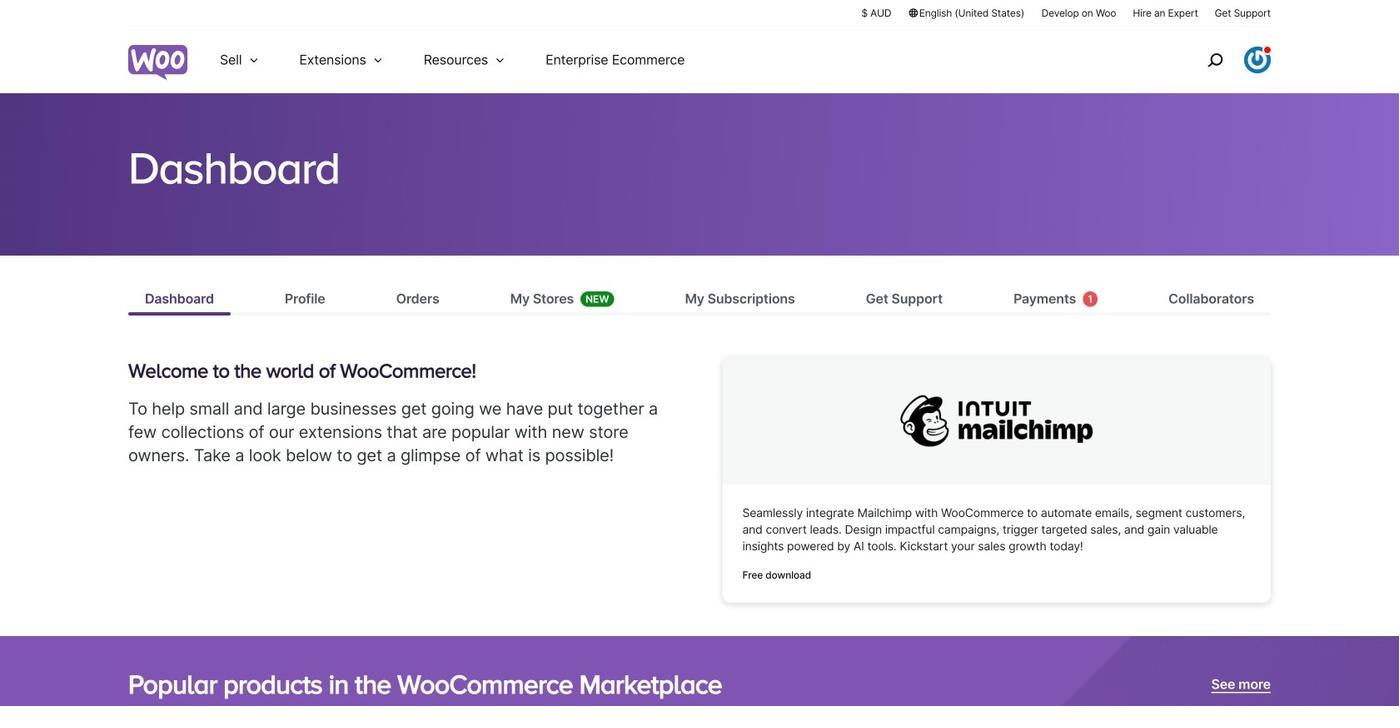 Task type: locate. For each thing, give the bounding box(es) containing it.
search image
[[1202, 47, 1229, 73]]

service navigation menu element
[[1172, 33, 1271, 87]]

open account menu image
[[1245, 47, 1271, 73]]



